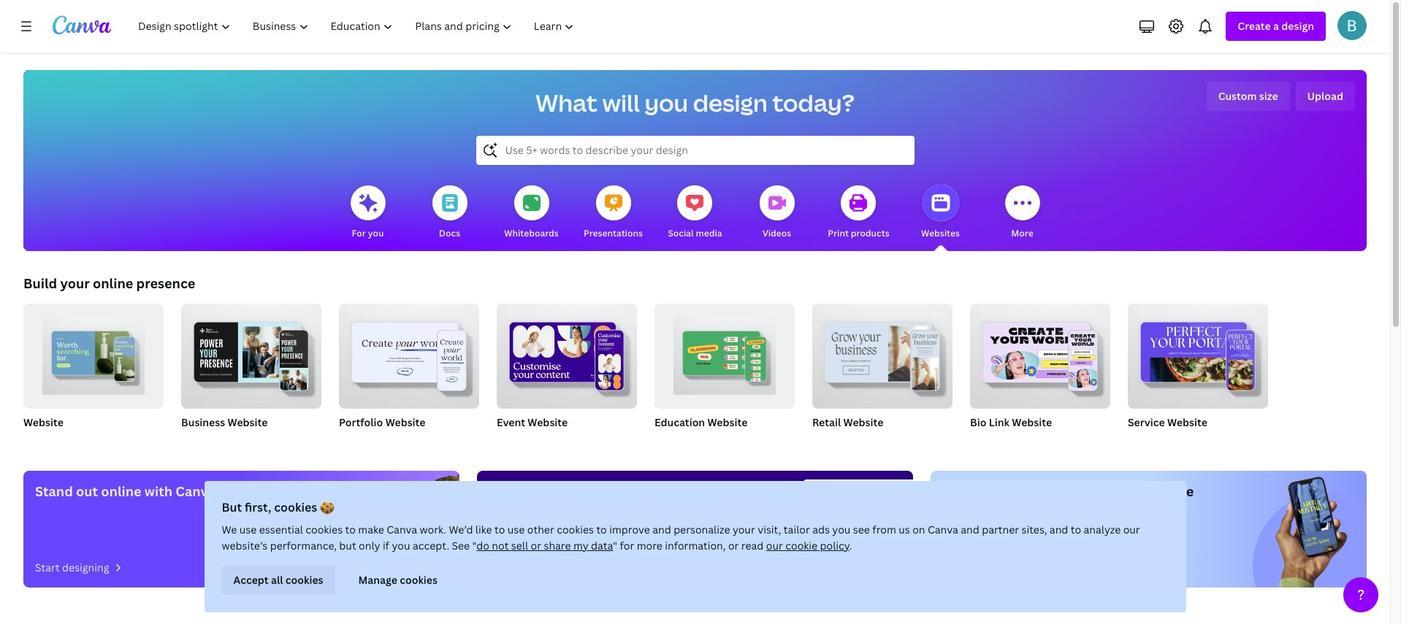 Task type: describe. For each thing, give the bounding box(es) containing it.
whiteboards
[[504, 227, 559, 240]]

not
[[492, 539, 509, 553]]

will
[[602, 87, 640, 118]]

stand out online with canva websites
[[35, 483, 277, 500]]

our cookie policy link
[[766, 539, 850, 553]]

out
[[76, 483, 98, 500]]

cookie
[[786, 539, 818, 553]]

0 horizontal spatial your
[[60, 275, 90, 292]]

your inside we use essential cookies to make canva work. we'd like to use other cookies to improve and personalize your visit, tailor ads you see from us on canva and partner sites, and to analyze our website's performance, but only if you accept. see "
[[733, 523, 755, 537]]

make
[[489, 483, 523, 500]]

work.
[[420, 523, 446, 537]]

visit,
[[758, 523, 781, 537]]

2 with from the left
[[601, 483, 629, 500]]

but first, cookies 🍪
[[222, 500, 335, 516]]

1 vertical spatial design
[[693, 87, 768, 118]]

what
[[536, 87, 598, 118]]

but
[[339, 539, 356, 553]]

us
[[899, 523, 910, 537]]

first,
[[245, 500, 271, 516]]

custom
[[1218, 89, 1257, 103]]

7 website from the left
[[1012, 416, 1052, 430]]

portfolio website group
[[339, 298, 479, 449]]

design inside dropdown button
[[1282, 19, 1314, 33]]

retail
[[812, 416, 841, 430]]

products
[[851, 227, 890, 240]]

1 website from the left
[[23, 416, 63, 430]]

we
[[222, 523, 237, 537]]

today?
[[773, 87, 855, 118]]

more button
[[1005, 175, 1040, 251]]

and up partner
[[1005, 483, 1029, 500]]

event website
[[497, 416, 568, 430]]

social media
[[668, 227, 722, 240]]

personalize
[[674, 523, 730, 537]]

website for retail website
[[844, 416, 884, 430]]

upload button
[[1296, 82, 1355, 111]]

improve
[[609, 523, 650, 537]]

bio link website group
[[970, 298, 1111, 449]]

business
[[181, 416, 225, 430]]

cookies up my
[[557, 523, 594, 537]]

accept.
[[413, 539, 449, 553]]

1 use from the left
[[239, 523, 257, 537]]

0 horizontal spatial canva
[[176, 483, 215, 500]]

4 to from the left
[[1071, 523, 1081, 537]]

docs
[[439, 227, 460, 240]]

docs button
[[432, 175, 467, 251]]

device
[[1151, 483, 1194, 500]]

presence
[[136, 275, 195, 292]]

brad klo image
[[1338, 11, 1367, 40]]

social
[[668, 227, 694, 240]]

social media button
[[668, 175, 722, 251]]

responsive
[[1032, 483, 1102, 500]]

for
[[620, 539, 634, 553]]

0 vertical spatial on
[[1105, 483, 1122, 500]]

portfolio website
[[339, 416, 426, 430]]

any
[[1125, 483, 1148, 500]]

business website
[[181, 416, 268, 430]]

manage cookies button
[[347, 566, 449, 595]]

build your online presence
[[23, 275, 195, 292]]

you up policy
[[832, 523, 851, 537]]

start for make
[[489, 561, 513, 575]]

you right will
[[645, 87, 688, 118]]

upload
[[1307, 89, 1344, 103]]

and left partner
[[961, 523, 980, 537]]

manage
[[358, 574, 397, 587]]

whiteboards button
[[504, 175, 559, 251]]

do
[[477, 539, 489, 553]]

size
[[1259, 89, 1278, 103]]

for you
[[352, 227, 384, 240]]

education website
[[655, 416, 748, 430]]

group for website
[[23, 298, 164, 409]]

more
[[637, 539, 663, 553]]

print products button
[[828, 175, 890, 251]]

print
[[828, 227, 849, 240]]

group for bio link website
[[970, 298, 1111, 409]]

website for business website
[[228, 416, 268, 430]]

education website group
[[655, 298, 795, 449]]

my
[[574, 539, 589, 553]]

accept all cookies
[[233, 574, 323, 587]]

presentations button
[[584, 175, 643, 251]]

2 to from the left
[[495, 523, 505, 537]]

do not sell or share my data " for more information, or read our cookie policy .
[[477, 539, 852, 553]]



Task type: vqa. For each thing, say whether or not it's contained in the screenshot.
the use to the left
yes



Task type: locate. For each thing, give the bounding box(es) containing it.
share
[[544, 539, 571, 553]]

all
[[271, 574, 283, 587]]

a inside create a design dropdown button
[[1274, 19, 1279, 33]]

analyze
[[1084, 523, 1121, 537]]

make
[[358, 523, 384, 537]]

cookies up essential
[[274, 500, 317, 516]]

essential
[[259, 523, 303, 537]]

websites
[[921, 227, 960, 240], [219, 483, 277, 500]]

0 vertical spatial websites
[[921, 227, 960, 240]]

like
[[476, 523, 492, 537]]

1 horizontal spatial on
[[1105, 483, 1122, 500]]

group for education website
[[655, 298, 795, 409]]

create a design
[[1238, 19, 1314, 33]]

but first, cookies 🍪 dialog
[[204, 481, 1186, 613]]

beautiful
[[943, 483, 1002, 500]]

with right own
[[601, 483, 629, 500]]

0 horizontal spatial on
[[913, 523, 925, 537]]

1 vertical spatial online
[[101, 483, 141, 500]]

websites right products
[[921, 227, 960, 240]]

0 vertical spatial our
[[1123, 523, 1140, 537]]

if
[[383, 539, 389, 553]]

2 " from the left
[[613, 539, 617, 553]]

0 horizontal spatial start designing
[[35, 561, 109, 575]]

videos button
[[759, 175, 795, 251]]

you inside button
[[368, 227, 384, 240]]

designing
[[62, 561, 109, 575], [516, 561, 563, 575]]

cookies down 🍪
[[306, 523, 343, 537]]

sell
[[511, 539, 528, 553]]

business website group
[[181, 298, 321, 449]]

information,
[[665, 539, 726, 553]]

website right portfolio
[[385, 416, 426, 430]]

0 vertical spatial your
[[60, 275, 90, 292]]

what will you design today?
[[536, 87, 855, 118]]

4 group from the left
[[497, 298, 637, 409]]

custom size
[[1218, 89, 1278, 103]]

website for service website
[[1168, 416, 1208, 430]]

1 " from the left
[[472, 539, 477, 553]]

design right create
[[1282, 19, 1314, 33]]

1 or from the left
[[531, 539, 541, 553]]

event website group
[[497, 298, 637, 449]]

our inside we use essential cookies to make canva work. we'd like to use other cookies to improve and personalize your visit, tailor ads you see from us on canva and partner sites, and to analyze our website's performance, but only if you accept. see "
[[1123, 523, 1140, 537]]

cookies right 'all'
[[286, 574, 323, 587]]

service website group
[[1128, 298, 1268, 449]]

3 group from the left
[[339, 298, 479, 409]]

6 website from the left
[[844, 416, 884, 430]]

more
[[1011, 227, 1034, 240]]

0 horizontal spatial websites
[[219, 483, 277, 500]]

your right build
[[60, 275, 90, 292]]

6 group from the left
[[812, 298, 953, 409]]

own
[[571, 483, 598, 500]]

partner
[[982, 523, 1019, 537]]

1 horizontal spatial a
[[1274, 19, 1279, 33]]

online left presence
[[93, 275, 133, 292]]

link
[[989, 416, 1010, 430]]

read
[[741, 539, 764, 553]]

accept all cookies button
[[222, 566, 335, 595]]

1 vertical spatial your
[[539, 483, 568, 500]]

website for education website
[[708, 416, 748, 430]]

cookies down 'accept.' on the left
[[400, 574, 438, 587]]

🍪
[[320, 500, 335, 516]]

bio
[[970, 416, 987, 430]]

0 vertical spatial a
[[1274, 19, 1279, 33]]

service
[[1128, 416, 1165, 430]]

website group
[[23, 298, 164, 449]]

2 or from the left
[[728, 539, 739, 553]]

website up the stand
[[23, 416, 63, 430]]

a right create
[[1274, 19, 1279, 33]]

from
[[873, 523, 896, 537]]

"
[[472, 539, 477, 553], [613, 539, 617, 553]]

retail website
[[812, 416, 884, 430]]

your up read
[[733, 523, 755, 537]]

1 horizontal spatial designing
[[516, 561, 563, 575]]

domain
[[694, 483, 742, 500]]

canva right us
[[928, 523, 958, 537]]

we use essential cookies to make canva work. we'd like to use other cookies to improve and personalize your visit, tailor ads you see from us on canva and partner sites, and to analyze our website's performance, but only if you accept. see "
[[222, 523, 1140, 553]]

our
[[1123, 523, 1140, 537], [766, 539, 783, 553]]

do not sell or share my data link
[[477, 539, 613, 553]]

performance,
[[270, 539, 337, 553]]

0 horizontal spatial or
[[531, 539, 541, 553]]

and
[[1005, 483, 1029, 500], [653, 523, 671, 537], [961, 523, 980, 537], [1050, 523, 1068, 537]]

start designing for make
[[489, 561, 563, 575]]

1 vertical spatial websites
[[219, 483, 277, 500]]

1 to from the left
[[345, 523, 356, 537]]

2 website from the left
[[228, 416, 268, 430]]

to up data
[[597, 523, 607, 537]]

stand
[[35, 483, 73, 500]]

on right us
[[913, 523, 925, 537]]

retail website group
[[812, 298, 953, 449]]

service website
[[1128, 416, 1208, 430]]

data
[[591, 539, 613, 553]]

" inside we use essential cookies to make canva work. we'd like to use other cookies to improve and personalize your visit, tailor ads you see from us on canva and partner sites, and to analyze our website's performance, but only if you accept. see "
[[472, 539, 477, 553]]

0 horizontal spatial "
[[472, 539, 477, 553]]

website right retail at the right bottom of the page
[[844, 416, 884, 430]]

0 horizontal spatial design
[[693, 87, 768, 118]]

0 horizontal spatial with
[[145, 483, 173, 500]]

8 website from the left
[[1168, 416, 1208, 430]]

designing for it
[[516, 561, 563, 575]]

website's
[[222, 539, 268, 553]]

presentations
[[584, 227, 643, 240]]

1 vertical spatial a
[[632, 483, 640, 500]]

1 horizontal spatial websites
[[921, 227, 960, 240]]

1 start designing from the left
[[35, 561, 109, 575]]

you right if at the left of page
[[392, 539, 410, 553]]

custom
[[643, 483, 691, 500]]

you right the for
[[368, 227, 384, 240]]

event
[[497, 416, 525, 430]]

bio link website
[[970, 416, 1052, 430]]

ads
[[813, 523, 830, 537]]

0 horizontal spatial start
[[35, 561, 60, 575]]

1 horizontal spatial start
[[489, 561, 513, 575]]

2 horizontal spatial your
[[733, 523, 755, 537]]

for you button
[[350, 175, 385, 251]]

1 with from the left
[[145, 483, 173, 500]]

make it your own with a custom domain
[[489, 483, 742, 500]]

1 horizontal spatial canva
[[387, 523, 417, 537]]

a
[[1274, 19, 1279, 33], [632, 483, 640, 500]]

5 website from the left
[[708, 416, 748, 430]]

sites,
[[1022, 523, 1047, 537]]

you
[[645, 87, 688, 118], [368, 227, 384, 240], [832, 523, 851, 537], [392, 539, 410, 553]]

canva up if at the left of page
[[387, 523, 417, 537]]

" right see
[[472, 539, 477, 553]]

it
[[526, 483, 536, 500]]

4 website from the left
[[528, 416, 568, 430]]

start designing for stand
[[35, 561, 109, 575]]

or left read
[[728, 539, 739, 553]]

1 designing from the left
[[62, 561, 109, 575]]

group for event website
[[497, 298, 637, 409]]

website for event website
[[528, 416, 568, 430]]

our down "visit,"
[[766, 539, 783, 553]]

online for presence
[[93, 275, 133, 292]]

7 group from the left
[[970, 298, 1111, 409]]

0 horizontal spatial designing
[[62, 561, 109, 575]]

website inside group
[[708, 416, 748, 430]]

your right it
[[539, 483, 568, 500]]

see
[[452, 539, 470, 553]]

a left custom
[[632, 483, 640, 500]]

group
[[23, 298, 164, 409], [181, 298, 321, 409], [339, 298, 479, 409], [497, 298, 637, 409], [655, 298, 795, 409], [812, 298, 953, 409], [970, 298, 1111, 409], [1128, 298, 1268, 409]]

use up sell
[[508, 523, 525, 537]]

to left analyze
[[1071, 523, 1081, 537]]

create
[[1238, 19, 1271, 33]]

education
[[655, 416, 705, 430]]

use
[[239, 523, 257, 537], [508, 523, 525, 537]]

design up search search field
[[693, 87, 768, 118]]

website right education
[[708, 416, 748, 430]]

only
[[359, 539, 380, 553]]

use up website's at the left
[[239, 523, 257, 537]]

tailor
[[784, 523, 810, 537]]

manage cookies
[[358, 574, 438, 587]]

1 horizontal spatial your
[[539, 483, 568, 500]]

website right business
[[228, 416, 268, 430]]

media
[[696, 227, 722, 240]]

group for portfolio website
[[339, 298, 479, 409]]

" left 'for'
[[613, 539, 617, 553]]

website right the link
[[1012, 416, 1052, 430]]

canva left but
[[176, 483, 215, 500]]

website right event
[[528, 416, 568, 430]]

build
[[23, 275, 57, 292]]

websites up we
[[219, 483, 277, 500]]

and up do not sell or share my data " for more information, or read our cookie policy .
[[653, 523, 671, 537]]

1 group from the left
[[23, 298, 164, 409]]

group for business website
[[181, 298, 321, 409]]

websites button
[[921, 175, 960, 251]]

1 horizontal spatial start designing
[[489, 561, 563, 575]]

1 vertical spatial our
[[766, 539, 783, 553]]

2 use from the left
[[508, 523, 525, 537]]

we'd
[[449, 523, 473, 537]]

0 horizontal spatial our
[[766, 539, 783, 553]]

on left any
[[1105, 483, 1122, 500]]

2 horizontal spatial canva
[[928, 523, 958, 537]]

on inside we use essential cookies to make canva work. we'd like to use other cookies to improve and personalize your visit, tailor ads you see from us on canva and partner sites, and to analyze our website's performance, but only if you accept. see "
[[913, 523, 925, 537]]

website right service
[[1168, 416, 1208, 430]]

.
[[850, 539, 852, 553]]

1 start from the left
[[35, 561, 60, 575]]

2 start from the left
[[489, 561, 513, 575]]

1 horizontal spatial with
[[601, 483, 629, 500]]

beautiful and responsive on any device
[[943, 483, 1194, 500]]

5 group from the left
[[655, 298, 795, 409]]

on
[[1105, 483, 1122, 500], [913, 523, 925, 537]]

online right out
[[101, 483, 141, 500]]

to right like
[[495, 523, 505, 537]]

top level navigation element
[[129, 12, 587, 41]]

and right sites,
[[1050, 523, 1068, 537]]

3 to from the left
[[597, 523, 607, 537]]

with right out
[[145, 483, 173, 500]]

1 horizontal spatial "
[[613, 539, 617, 553]]

create a design button
[[1226, 12, 1326, 41]]

1 horizontal spatial or
[[728, 539, 739, 553]]

website
[[23, 416, 63, 430], [228, 416, 268, 430], [385, 416, 426, 430], [528, 416, 568, 430], [708, 416, 748, 430], [844, 416, 884, 430], [1012, 416, 1052, 430], [1168, 416, 1208, 430]]

Search search field
[[505, 137, 885, 164]]

1 horizontal spatial use
[[508, 523, 525, 537]]

print products
[[828, 227, 890, 240]]

0 horizontal spatial use
[[239, 523, 257, 537]]

group for service website
[[1128, 298, 1268, 409]]

cookies
[[274, 500, 317, 516], [306, 523, 343, 537], [557, 523, 594, 537], [286, 574, 323, 587], [400, 574, 438, 587]]

8 group from the left
[[1128, 298, 1268, 409]]

group for retail website
[[812, 298, 953, 409]]

to up but
[[345, 523, 356, 537]]

1 horizontal spatial design
[[1282, 19, 1314, 33]]

3 website from the left
[[385, 416, 426, 430]]

online for with
[[101, 483, 141, 500]]

None search field
[[476, 136, 914, 165]]

or right sell
[[531, 539, 541, 553]]

our right analyze
[[1123, 523, 1140, 537]]

1 vertical spatial on
[[913, 523, 925, 537]]

for
[[352, 227, 366, 240]]

custom size button
[[1207, 82, 1290, 111]]

1 horizontal spatial our
[[1123, 523, 1140, 537]]

2 vertical spatial your
[[733, 523, 755, 537]]

0 vertical spatial design
[[1282, 19, 1314, 33]]

with
[[145, 483, 173, 500], [601, 483, 629, 500]]

0 horizontal spatial a
[[632, 483, 640, 500]]

portfolio
[[339, 416, 383, 430]]

2 designing from the left
[[516, 561, 563, 575]]

start designing
[[35, 561, 109, 575], [489, 561, 563, 575]]

website for portfolio website
[[385, 416, 426, 430]]

start for stand
[[35, 561, 60, 575]]

0 vertical spatial online
[[93, 275, 133, 292]]

2 start designing from the left
[[489, 561, 563, 575]]

beautiful and responsive on any device link
[[931, 471, 1367, 588]]

videos
[[763, 227, 791, 240]]

designing for out
[[62, 561, 109, 575]]

other
[[527, 523, 554, 537]]

2 group from the left
[[181, 298, 321, 409]]



